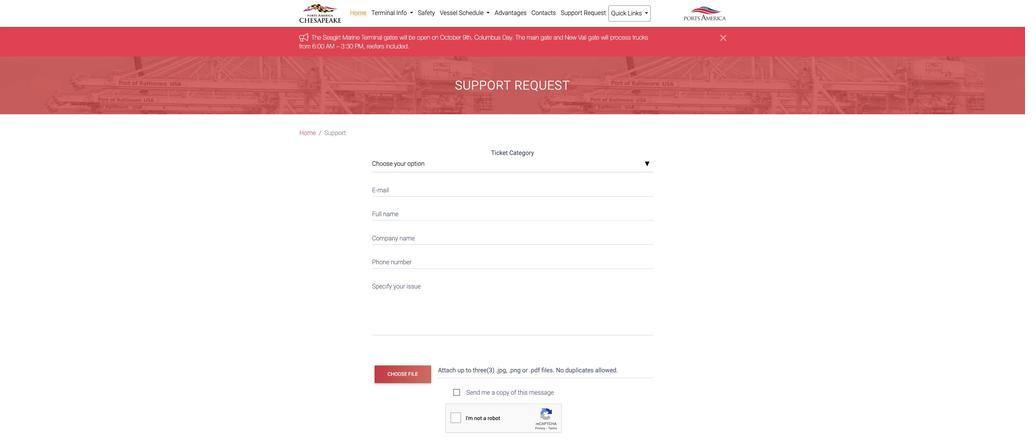 Task type: vqa. For each thing, say whether or not it's contained in the screenshot.
'Although'
no



Task type: locate. For each thing, give the bounding box(es) containing it.
e-
[[372, 187, 378, 194]]

schedule
[[459, 9, 484, 17]]

a
[[492, 389, 495, 396]]

Company name text field
[[372, 230, 653, 245]]

name right company
[[400, 235, 415, 242]]

0 horizontal spatial will
[[400, 34, 407, 41]]

1 horizontal spatial gate
[[588, 34, 600, 41]]

main
[[527, 34, 539, 41]]

choose
[[372, 160, 393, 168], [388, 371, 407, 377]]

terminal info
[[372, 9, 409, 17]]

marine
[[343, 34, 360, 41]]

1 vertical spatial name
[[400, 235, 415, 242]]

vessel schedule
[[440, 9, 486, 17]]

quick
[[612, 10, 627, 17]]

reefers
[[367, 43, 384, 50]]

gate
[[541, 34, 552, 41], [588, 34, 600, 41]]

1 vertical spatial home
[[300, 129, 316, 137]]

will left be
[[400, 34, 407, 41]]

terminal
[[372, 9, 395, 17], [361, 34, 382, 41]]

included.
[[386, 43, 409, 50]]

1 horizontal spatial home
[[350, 9, 367, 17]]

will left process
[[601, 34, 609, 41]]

home link
[[348, 5, 369, 21], [300, 129, 316, 138]]

0 vertical spatial name
[[383, 211, 399, 218]]

E-mail email field
[[372, 182, 653, 197]]

1 vertical spatial choose
[[388, 371, 407, 377]]

▼
[[645, 161, 650, 167]]

1 horizontal spatial the
[[516, 34, 525, 41]]

2 will from the left
[[601, 34, 609, 41]]

0 horizontal spatial the
[[312, 34, 321, 41]]

gate left and
[[541, 34, 552, 41]]

home
[[350, 9, 367, 17], [300, 129, 316, 137]]

your left issue on the left of page
[[394, 283, 405, 290]]

0 vertical spatial request
[[584, 9, 606, 17]]

1 vertical spatial your
[[394, 283, 405, 290]]

vessel schedule link
[[438, 5, 493, 21]]

support
[[561, 9, 583, 17], [455, 78, 511, 93], [325, 129, 346, 137]]

0 horizontal spatial gate
[[541, 34, 552, 41]]

0 horizontal spatial name
[[383, 211, 399, 218]]

name
[[383, 211, 399, 218], [400, 235, 415, 242]]

terminal up reefers
[[361, 34, 382, 41]]

terminal left info
[[372, 9, 395, 17]]

1 horizontal spatial name
[[400, 235, 415, 242]]

your
[[394, 160, 406, 168], [394, 283, 405, 290]]

company
[[372, 235, 398, 242]]

0 vertical spatial your
[[394, 160, 406, 168]]

option
[[408, 160, 425, 168]]

safety
[[418, 9, 435, 17]]

vail
[[578, 34, 587, 41]]

specify your issue
[[372, 283, 421, 290]]

your left the option
[[394, 160, 406, 168]]

0 horizontal spatial home
[[300, 129, 316, 137]]

2 vertical spatial support
[[325, 129, 346, 137]]

advantages
[[495, 9, 527, 17]]

Specify your issue text field
[[372, 278, 653, 335]]

name right full
[[383, 211, 399, 218]]

support request
[[561, 9, 606, 17], [455, 78, 570, 93]]

1 horizontal spatial home link
[[348, 5, 369, 21]]

the right day.
[[516, 34, 525, 41]]

1 horizontal spatial request
[[584, 9, 606, 17]]

quick links
[[612, 10, 644, 17]]

request
[[584, 9, 606, 17], [515, 78, 570, 93]]

contacts
[[532, 9, 556, 17]]

the
[[312, 34, 321, 41], [516, 34, 525, 41]]

choose for choose your option
[[372, 160, 393, 168]]

0 vertical spatial choose
[[372, 160, 393, 168]]

gate right vail
[[588, 34, 600, 41]]

will
[[400, 34, 407, 41], [601, 34, 609, 41]]

bullhorn image
[[299, 33, 312, 41]]

copy
[[497, 389, 510, 396]]

from
[[299, 43, 311, 50]]

choose up mail
[[372, 160, 393, 168]]

1 vertical spatial support
[[455, 78, 511, 93]]

1 vertical spatial terminal
[[361, 34, 382, 41]]

category
[[510, 149, 534, 157]]

ticket
[[491, 149, 508, 157]]

6:00
[[312, 43, 324, 50]]

2 gate from the left
[[588, 34, 600, 41]]

choose left file
[[388, 371, 407, 377]]

the seagirt marine terminal gates will be open on october 9th, columbus day. the main gate and new vail gate will process trucks from 6:00 am – 3:30 pm, reefers included.
[[299, 34, 648, 50]]

message
[[530, 389, 554, 396]]

terminal info link
[[369, 5, 416, 21]]

1 horizontal spatial will
[[601, 34, 609, 41]]

0 horizontal spatial home link
[[300, 129, 316, 138]]

1 vertical spatial request
[[515, 78, 570, 93]]

2 horizontal spatial support
[[561, 9, 583, 17]]

send
[[467, 389, 480, 396]]

process
[[610, 34, 631, 41]]

3:30
[[341, 43, 353, 50]]

the up 6:00
[[312, 34, 321, 41]]

0 vertical spatial home
[[350, 9, 367, 17]]



Task type: describe. For each thing, give the bounding box(es) containing it.
your for choose
[[394, 160, 406, 168]]

2 the from the left
[[516, 34, 525, 41]]

Attach up to three(3) .jpg, .png or .pdf files. No duplicates allowed. text field
[[438, 363, 655, 378]]

specify
[[372, 283, 392, 290]]

safety link
[[416, 5, 438, 21]]

close image
[[721, 33, 727, 42]]

links
[[628, 10, 642, 17]]

full
[[372, 211, 382, 218]]

name for company name
[[400, 235, 415, 242]]

open
[[417, 34, 430, 41]]

0 vertical spatial terminal
[[372, 9, 395, 17]]

1 vertical spatial home link
[[300, 129, 316, 138]]

0 vertical spatial support
[[561, 9, 583, 17]]

this
[[518, 389, 528, 396]]

–
[[336, 43, 339, 50]]

contacts link
[[529, 5, 559, 21]]

1 the from the left
[[312, 34, 321, 41]]

0 vertical spatial home link
[[348, 5, 369, 21]]

the seagirt marine terminal gates will be open on october 9th, columbus day. the main gate and new vail gate will process trucks from 6:00 am – 3:30 pm, reefers included. alert
[[0, 27, 1026, 57]]

e-mail
[[372, 187, 389, 194]]

seagirt
[[323, 34, 341, 41]]

quick links link
[[609, 5, 651, 22]]

me
[[482, 389, 490, 396]]

issue
[[407, 283, 421, 290]]

advantages link
[[493, 5, 529, 21]]

be
[[409, 34, 415, 41]]

day.
[[503, 34, 514, 41]]

phone
[[372, 259, 390, 266]]

support request link
[[559, 5, 609, 21]]

october
[[440, 34, 461, 41]]

pm,
[[355, 43, 365, 50]]

1 vertical spatial support request
[[455, 78, 570, 93]]

terminal inside the seagirt marine terminal gates will be open on october 9th, columbus day. the main gate and new vail gate will process trucks from 6:00 am – 3:30 pm, reefers included.
[[361, 34, 382, 41]]

0 horizontal spatial support
[[325, 129, 346, 137]]

9th,
[[463, 34, 473, 41]]

1 will from the left
[[400, 34, 407, 41]]

columbus
[[474, 34, 501, 41]]

1 gate from the left
[[541, 34, 552, 41]]

trucks
[[633, 34, 648, 41]]

choose file
[[388, 371, 418, 377]]

company name
[[372, 235, 415, 242]]

the seagirt marine terminal gates will be open on october 9th, columbus day. the main gate and new vail gate will process trucks from 6:00 am – 3:30 pm, reefers included. link
[[299, 34, 648, 50]]

on
[[432, 34, 439, 41]]

send me a copy of this message
[[467, 389, 554, 396]]

gates
[[384, 34, 398, 41]]

name for full name
[[383, 211, 399, 218]]

of
[[511, 389, 517, 396]]

Phone number text field
[[372, 254, 653, 269]]

and
[[554, 34, 563, 41]]

Full name text field
[[372, 206, 653, 221]]

0 horizontal spatial request
[[515, 78, 570, 93]]

vessel
[[440, 9, 458, 17]]

your for specify
[[394, 283, 405, 290]]

am
[[326, 43, 335, 50]]

mail
[[378, 187, 389, 194]]

phone number
[[372, 259, 412, 266]]

1 horizontal spatial support
[[455, 78, 511, 93]]

info
[[397, 9, 407, 17]]

0 vertical spatial support request
[[561, 9, 606, 17]]

full name
[[372, 211, 399, 218]]

choose your option
[[372, 160, 425, 168]]

file
[[409, 371, 418, 377]]

choose for choose file
[[388, 371, 407, 377]]

new
[[565, 34, 577, 41]]

ticket category
[[491, 149, 534, 157]]

number
[[391, 259, 412, 266]]



